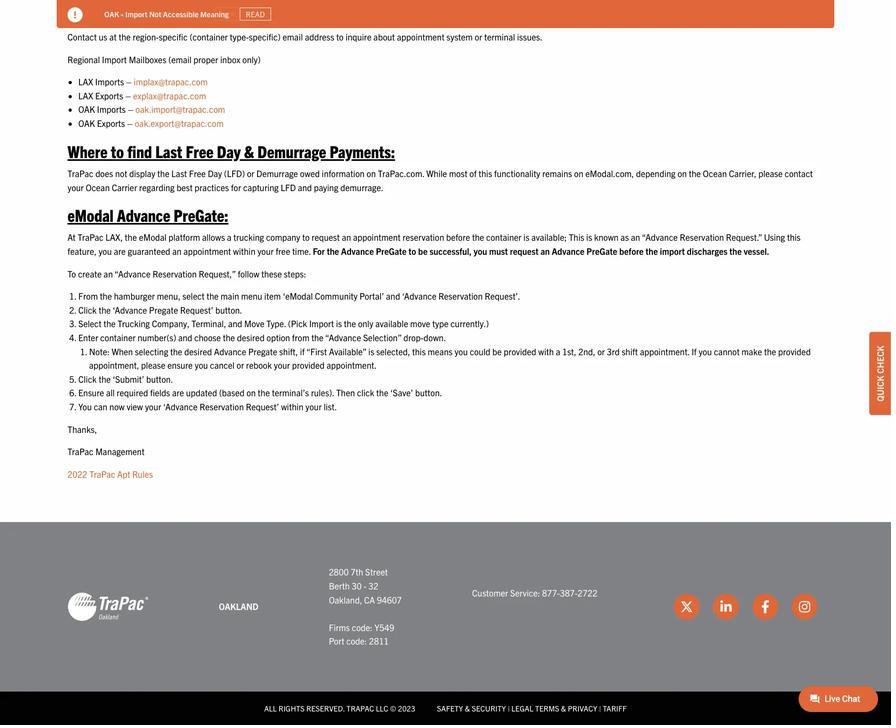 Task type: vqa. For each thing, say whether or not it's contained in the screenshot.
'OR'
yes



Task type: locate. For each thing, give the bounding box(es) containing it.
before down as
[[619, 246, 644, 257]]

read up the specific)
[[246, 9, 265, 19]]

appointment left 'reservation'
[[353, 232, 401, 243]]

emodal.com,
[[585, 168, 634, 179]]

an down available;
[[541, 246, 550, 257]]

2 horizontal spatial "advance
[[642, 232, 678, 243]]

2022
[[68, 469, 87, 479]]

cannot
[[714, 346, 740, 357]]

main
[[221, 291, 239, 301]]

from the hamburger menu, select the main menu item 'emodal community portal' and 'advance reservation request'. click the 'advance pregate request' button. select the trucking company, terminal, and move type. (pick import is the only available move type currently.) enter container number(s) and choose the desired option from the "advance selection" drop-down. note: when selecting the desired advance pregate shift, if "first available" is selected, this means you could be provided with a 1st, 2nd, or 3rd shift appointment. if you cannot make the provided appointment, please ensure you cancel or rebook your provided appointment. click the 'submit' button. ensure all required fields are updated (based on the terminal's rules). then click the 'save' button. you can now view your 'advance reservation request' within your list.
[[78, 291, 811, 412]]

implax@trapac.com link
[[134, 76, 209, 87]]

mailboxes
[[129, 54, 166, 65]]

and inside trapac does not display the last free day (lfd) or demurrage owed information on trapac.com. while most of this functionality remains on emodal.com, depending on the ocean carrier, please contact your ocean carrier regarding best practices for capturing lfd and paying demurrage.
[[298, 182, 312, 193]]

available"
[[329, 346, 366, 357]]

1 vertical spatial before
[[619, 246, 644, 257]]

rules
[[132, 469, 153, 479]]

appointment
[[397, 31, 445, 42], [353, 232, 401, 243], [183, 246, 231, 257]]

trapac inside trapac does not display the last free day (lfd) or demurrage owed information on trapac.com. while most of this functionality remains on emodal.com, depending on the ocean carrier, please contact your ocean carrier regarding best practices for capturing lfd and paying demurrage.
[[68, 168, 93, 179]]

button.
[[215, 305, 242, 315], [146, 374, 173, 384], [415, 387, 442, 398]]

0 horizontal spatial provided
[[292, 360, 325, 371]]

| left legal
[[508, 704, 510, 713]]

1 horizontal spatial please
[[758, 168, 783, 179]]

payments:
[[330, 140, 395, 161]]

request up for
[[312, 232, 340, 243]]

0 vertical spatial lfd
[[145, 9, 158, 19]]

lfd up region-
[[145, 9, 158, 19]]

1 vertical spatial day
[[208, 168, 222, 179]]

provided down if
[[292, 360, 325, 371]]

request'.
[[485, 291, 520, 301]]

1 horizontal spatial pregate
[[248, 346, 277, 357]]

request."
[[726, 232, 762, 243]]

0 horizontal spatial |
[[508, 704, 510, 713]]

this inside at trapac lax, the emodal platform allows a trucking company to request an appointment reservation before the container is available; this is known as an "advance reservation request." using this feature, you are guaranteed an appointment within your free time.
[[787, 232, 801, 243]]

1 vertical spatial within
[[281, 401, 303, 412]]

this down the drop-
[[412, 346, 426, 357]]

1 horizontal spatial appointment.
[[640, 346, 690, 357]]

1 horizontal spatial a
[[556, 346, 560, 357]]

2 vertical spatial import
[[309, 318, 334, 329]]

0 horizontal spatial ocean
[[86, 182, 110, 193]]

service:
[[510, 587, 540, 598]]

free up best
[[189, 168, 206, 179]]

most
[[449, 168, 467, 179]]

appointment.
[[640, 346, 690, 357], [327, 360, 377, 371]]

your left free
[[257, 246, 274, 257]]

this right using on the right top
[[787, 232, 801, 243]]

1 vertical spatial free
[[189, 168, 206, 179]]

list.
[[324, 401, 337, 412]]

to
[[99, 4, 112, 25], [336, 31, 344, 42], [111, 140, 124, 161], [302, 232, 310, 243], [409, 246, 416, 257]]

1 pregate from the left
[[376, 246, 407, 257]]

main content
[[57, 0, 834, 490]]

oakland image
[[68, 592, 149, 622]]

&
[[160, 9, 165, 19], [244, 140, 254, 161], [465, 704, 470, 713], [561, 704, 566, 713]]

1 vertical spatial import
[[102, 54, 127, 65]]

0 vertical spatial exports
[[95, 90, 123, 101]]

advance up cancel
[[214, 346, 246, 357]]

0 vertical spatial request
[[312, 232, 340, 243]]

last right find
[[155, 140, 182, 161]]

read link for oak - import not accessible meaning
[[240, 7, 271, 21]]

2 horizontal spatial button.
[[415, 387, 442, 398]]

platform
[[169, 232, 200, 243]]

read link for trapac.com lfd & demurrage
[[214, 7, 246, 21]]

0 vertical spatial button.
[[215, 305, 242, 315]]

an right create
[[104, 268, 113, 279]]

2 vertical spatial this
[[412, 346, 426, 357]]

advance inside from the hamburger menu, select the main menu item 'emodal community portal' and 'advance reservation request'. click the 'advance pregate request' button. select the trucking company, terminal, and move type. (pick import is the only available move type currently.) enter container number(s) and choose the desired option from the "advance selection" drop-down. note: when selecting the desired advance pregate shift, if "first available" is selected, this means you could be provided with a 1st, 2nd, or 3rd shift appointment. if you cannot make the provided appointment, please ensure you cancel or rebook your provided appointment. click the 'submit' button. ensure all required fields are updated (based on the terminal's rules). then click the 'save' button. you can now view your 'advance reservation request' within your list.
[[214, 346, 246, 357]]

1 horizontal spatial be
[[492, 346, 502, 357]]

"advance up import
[[642, 232, 678, 243]]

appointment. left if
[[640, 346, 690, 357]]

2 vertical spatial "advance
[[325, 332, 361, 343]]

reservation inside at trapac lax, the emodal platform allows a trucking company to request an appointment reservation before the container is available; this is known as an "advance reservation request." using this feature, you are guaranteed an appointment within your free time.
[[680, 232, 724, 243]]

0 horizontal spatial please
[[141, 360, 165, 371]]

(email
[[168, 54, 192, 65]]

footer
[[0, 522, 891, 725]]

within
[[233, 246, 255, 257], [281, 401, 303, 412]]

"advance up "hamburger"
[[114, 268, 151, 279]]

emodal advance pregate:
[[68, 204, 228, 225]]

0 vertical spatial -
[[121, 9, 124, 19]]

"advance inside at trapac lax, the emodal platform allows a trucking company to request an appointment reservation before the container is available; this is known as an "advance reservation request." using this feature, you are guaranteed an appointment within your free time.
[[642, 232, 678, 243]]

import
[[125, 9, 147, 19], [102, 54, 127, 65], [309, 318, 334, 329]]

create
[[78, 268, 102, 279]]

capturing
[[243, 182, 279, 193]]

pregate
[[376, 246, 407, 257], [587, 246, 617, 257]]

0 vertical spatial oak
[[104, 9, 119, 19]]

2 click from the top
[[78, 374, 97, 384]]

2nd,
[[578, 346, 595, 357]]

inquire
[[346, 31, 372, 42]]

can
[[94, 401, 107, 412]]

required
[[117, 387, 148, 398]]

import
[[660, 246, 685, 257]]

1 horizontal spatial pregate
[[587, 246, 617, 257]]

1 horizontal spatial |
[[599, 704, 601, 713]]

2 horizontal spatial provided
[[778, 346, 811, 357]]

read link up type-
[[214, 7, 246, 21]]

move
[[410, 318, 430, 329]]

2 read from the left
[[246, 9, 265, 19]]

or
[[475, 31, 482, 42], [247, 168, 254, 179], [597, 346, 605, 357], [237, 360, 244, 371]]

be down 'reservation'
[[418, 246, 428, 257]]

pregate down 'reservation'
[[376, 246, 407, 257]]

within down trucking
[[233, 246, 255, 257]]

if
[[300, 346, 305, 357]]

demurrage up owed
[[258, 140, 326, 161]]

not
[[115, 168, 127, 179]]

1 click from the top
[[78, 305, 97, 315]]

within down terminal's
[[281, 401, 303, 412]]

0 vertical spatial within
[[233, 246, 255, 257]]

firms code:  y549 port code:  2811
[[329, 622, 394, 647]]

| left the tariff link in the right bottom of the page
[[599, 704, 601, 713]]

0 vertical spatial desired
[[237, 332, 265, 343]]

trapac inside at trapac lax, the emodal platform allows a trucking company to request an appointment reservation before the container is available; this is known as an "advance reservation request." using this feature, you are guaranteed an appointment within your free time.
[[78, 232, 103, 243]]

2 vertical spatial demurrage
[[256, 168, 298, 179]]

2722
[[578, 587, 597, 598]]

this right of
[[479, 168, 492, 179]]

accessible
[[163, 9, 198, 19]]

lax,
[[105, 232, 123, 243]]

'advance down the fields
[[163, 401, 198, 412]]

1 vertical spatial request
[[510, 246, 539, 257]]

to down 'reservation'
[[409, 246, 416, 257]]

legal
[[511, 704, 533, 713]]

down.
[[424, 332, 446, 343]]

customer service: 877-387-2722
[[472, 587, 597, 598]]

(pick
[[288, 318, 307, 329]]

1 horizontal spatial before
[[619, 246, 644, 257]]

1 vertical spatial are
[[172, 387, 184, 398]]

privacy
[[568, 704, 597, 713]]

code: up 2811
[[352, 622, 373, 633]]

0 horizontal spatial request
[[312, 232, 340, 243]]

pregate down the menu,
[[149, 305, 178, 315]]

0 horizontal spatial pregate
[[376, 246, 407, 257]]

container inside from the hamburger menu, select the main menu item 'emodal community portal' and 'advance reservation request'. click the 'advance pregate request' button. select the trucking company, terminal, and move type. (pick import is the only available move type currently.) enter container number(s) and choose the desired option from the "advance selection" drop-down. note: when selecting the desired advance pregate shift, if "first available" is selected, this means you could be provided with a 1st, 2nd, or 3rd shift appointment. if you cannot make the provided appointment, please ensure you cancel or rebook your provided appointment. click the 'submit' button. ensure all required fields are updated (based on the terminal's rules). then click the 'save' button. you can now view your 'advance reservation request' within your list.
[[100, 332, 136, 343]]

2800 7th street berth 30 - 32 oakland, ca 94607
[[329, 567, 402, 605]]

information
[[322, 168, 365, 179]]

shift,
[[279, 346, 298, 357]]

lfd inside trapac does not display the last free day (lfd) or demurrage owed information on trapac.com. while most of this functionality remains on emodal.com, depending on the ocean carrier, please contact your ocean carrier regarding best practices for capturing lfd and paying demurrage.
[[281, 182, 296, 193]]

specific
[[159, 31, 188, 42]]

1 horizontal spatial "advance
[[325, 332, 361, 343]]

to up us
[[99, 4, 112, 25]]

1 vertical spatial last
[[171, 168, 187, 179]]

feature,
[[68, 246, 97, 257]]

0 horizontal spatial before
[[446, 232, 470, 243]]

|
[[508, 704, 510, 713], [599, 704, 601, 713]]

0 vertical spatial demurrage
[[167, 9, 204, 19]]

selecting
[[135, 346, 168, 357]]

import left not
[[125, 9, 147, 19]]

1 read link from the left
[[214, 7, 246, 21]]

successful,
[[430, 246, 472, 257]]

this inside from the hamburger menu, select the main menu item 'emodal community portal' and 'advance reservation request'. click the 'advance pregate request' button. select the trucking company, terminal, and move type. (pick import is the only available move type currently.) enter container number(s) and choose the desired option from the "advance selection" drop-down. note: when selecting the desired advance pregate shift, if "first available" is selected, this means you could be provided with a 1st, 2nd, or 3rd shift appointment. if you cannot make the provided appointment, please ensure you cancel or rebook your provided appointment. click the 'submit' button. ensure all required fields are updated (based on the terminal's rules). then click the 'save' button. you can now view your 'advance reservation request' within your list.
[[412, 346, 426, 357]]

discharges
[[687, 246, 727, 257]]

drop-
[[403, 332, 424, 343]]

1 vertical spatial a
[[556, 346, 560, 357]]

appointment. down available"
[[327, 360, 377, 371]]

on
[[367, 168, 376, 179], [574, 168, 583, 179], [678, 168, 687, 179], [247, 387, 256, 398]]

are inside from the hamburger menu, select the main menu item 'emodal community portal' and 'advance reservation request'. click the 'advance pregate request' button. select the trucking company, terminal, and move type. (pick import is the only available move type currently.) enter container number(s) and choose the desired option from the "advance selection" drop-down. note: when selecting the desired advance pregate shift, if "first available" is selected, this means you could be provided with a 1st, 2nd, or 3rd shift appointment. if you cannot make the provided appointment, please ensure you cancel or rebook your provided appointment. click the 'submit' button. ensure all required fields are updated (based on the terminal's rules). then click the 'save' button. you can now view your 'advance reservation request' within your list.
[[172, 387, 184, 398]]

0 vertical spatial are
[[114, 246, 126, 257]]

read for oak - import not accessible meaning
[[246, 9, 265, 19]]

day inside trapac does not display the last free day (lfd) or demurrage owed information on trapac.com. while most of this functionality remains on emodal.com, depending on the ocean carrier, please contact your ocean carrier regarding best practices for capturing lfd and paying demurrage.
[[208, 168, 222, 179]]

0 vertical spatial emodal
[[68, 204, 114, 225]]

desired down move on the left of the page
[[237, 332, 265, 343]]

is up for the advance pregate to be successful, you must request an advance pregate before the import discharges the vessel.
[[523, 232, 529, 243]]

2 read link from the left
[[240, 7, 271, 21]]

0 horizontal spatial appointment.
[[327, 360, 377, 371]]

contact:
[[115, 4, 167, 25]]

read
[[221, 9, 240, 19], [246, 9, 265, 19]]

button. down main
[[215, 305, 242, 315]]

safety & security | legal terms & privacy | tariff
[[437, 704, 627, 713]]

meaning
[[200, 9, 229, 19]]

explax@trapac.com link
[[133, 90, 206, 101]]

solid image
[[68, 8, 83, 23]]

security
[[472, 704, 506, 713]]

2 lax from the top
[[78, 90, 93, 101]]

2 pregate from the left
[[587, 246, 617, 257]]

read link up the specific)
[[240, 7, 271, 21]]

1 vertical spatial please
[[141, 360, 165, 371]]

1 vertical spatial -
[[364, 581, 367, 591]]

import down at
[[102, 54, 127, 65]]

desired down choose
[[184, 346, 212, 357]]

number(s)
[[138, 332, 176, 343]]

to up time. in the top left of the page
[[302, 232, 310, 243]]

click down from
[[78, 305, 97, 315]]

1 horizontal spatial emodal
[[139, 232, 167, 243]]

are down lax,
[[114, 246, 126, 257]]

demurrage up capturing
[[256, 168, 298, 179]]

0 vertical spatial 'advance
[[402, 291, 436, 301]]

proper
[[194, 54, 218, 65]]

rules).
[[311, 387, 334, 398]]

0 vertical spatial "advance
[[642, 232, 678, 243]]

container inside at trapac lax, the emodal platform allows a trucking company to request an appointment reservation before the container is available; this is known as an "advance reservation request." using this feature, you are guaranteed an appointment within your free time.
[[486, 232, 521, 243]]

1 horizontal spatial lfd
[[281, 182, 296, 193]]

pregate down known
[[587, 246, 617, 257]]

a left 1st, on the right of the page
[[556, 346, 560, 357]]

demurrage inside trapac does not display the last free day (lfd) or demurrage owed information on trapac.com. while most of this functionality remains on emodal.com, depending on the ocean carrier, please contact your ocean carrier regarding best practices for capturing lfd and paying demurrage.
[[256, 168, 298, 179]]

menu
[[241, 291, 262, 301]]

2 horizontal spatial this
[[787, 232, 801, 243]]

1 vertical spatial lfd
[[281, 182, 296, 193]]

1 vertical spatial ocean
[[86, 182, 110, 193]]

reservation up discharges
[[680, 232, 724, 243]]

0 horizontal spatial within
[[233, 246, 255, 257]]

appointment right about
[[397, 31, 445, 42]]

day up (lfd)
[[217, 140, 241, 161]]

demurrage up specific
[[167, 9, 204, 19]]

advance right for
[[341, 246, 374, 257]]

1 vertical spatial emodal
[[139, 232, 167, 243]]

is down selection"
[[368, 346, 374, 357]]

or left 3rd
[[597, 346, 605, 357]]

–
[[126, 76, 132, 87], [125, 90, 131, 101], [128, 104, 133, 115], [127, 118, 133, 128]]

0 horizontal spatial button.
[[146, 374, 173, 384]]

please inside from the hamburger menu, select the main menu item 'emodal community portal' and 'advance reservation request'. click the 'advance pregate request' button. select the trucking company, terminal, and move type. (pick import is the only available move type currently.) enter container number(s) and choose the desired option from the "advance selection" drop-down. note: when selecting the desired advance pregate shift, if "first available" is selected, this means you could be provided with a 1st, 2nd, or 3rd shift appointment. if you cannot make the provided appointment, please ensure you cancel or rebook your provided appointment. click the 'submit' button. ensure all required fields are updated (based on the terminal's rules). then click the 'save' button. you can now view your 'advance reservation request' within your list.
[[141, 360, 165, 371]]

your inside trapac does not display the last free day (lfd) or demurrage owed information on trapac.com. while most of this functionality remains on emodal.com, depending on the ocean carrier, please contact your ocean carrier regarding best practices for capturing lfd and paying demurrage.
[[68, 182, 84, 193]]

to create an "advance reservation request," follow these steps:
[[68, 268, 306, 279]]

emodal
[[68, 204, 114, 225], [139, 232, 167, 243]]

appointment down allows
[[183, 246, 231, 257]]

you
[[99, 246, 112, 257], [474, 246, 487, 257], [455, 346, 468, 357], [699, 346, 712, 357], [195, 360, 208, 371]]

contact
[[785, 168, 813, 179]]

trapac up feature,
[[78, 232, 103, 243]]

0 horizontal spatial -
[[121, 9, 124, 19]]

all
[[264, 704, 277, 713]]

container up when
[[100, 332, 136, 343]]

and right portal' at top
[[386, 291, 400, 301]]

container up must
[[486, 232, 521, 243]]

on up "demurrage."
[[367, 168, 376, 179]]

on right depending
[[678, 168, 687, 179]]

(container
[[190, 31, 228, 42]]

or right system
[[475, 31, 482, 42]]

where to find last free day & demurrage payments:
[[68, 140, 395, 161]]

trapac.com lfd & demurrage
[[104, 9, 204, 19]]

the
[[119, 31, 131, 42], [157, 168, 169, 179], [689, 168, 701, 179], [125, 232, 137, 243], [472, 232, 484, 243], [327, 246, 339, 257], [646, 246, 658, 257], [729, 246, 742, 257], [100, 291, 112, 301], [207, 291, 219, 301], [99, 305, 111, 315], [104, 318, 116, 329], [344, 318, 356, 329], [223, 332, 235, 343], [311, 332, 323, 343], [170, 346, 182, 357], [764, 346, 776, 357], [99, 374, 111, 384], [258, 387, 270, 398], [376, 387, 388, 398]]

2 vertical spatial 'advance
[[163, 401, 198, 412]]

0 horizontal spatial are
[[114, 246, 126, 257]]

read up type-
[[221, 9, 240, 19]]

footer containing 2800 7th street
[[0, 522, 891, 725]]

this
[[569, 232, 584, 243]]

imports up where
[[97, 104, 126, 115]]

ocean left carrier,
[[703, 168, 727, 179]]

2 horizontal spatial 'advance
[[402, 291, 436, 301]]

'advance up trucking
[[113, 305, 147, 315]]

carrier,
[[729, 168, 756, 179]]

1 vertical spatial code:
[[346, 636, 367, 647]]

are inside at trapac lax, the emodal platform allows a trucking company to request an appointment reservation before the container is available; this is known as an "advance reservation request." using this feature, you are guaranteed an appointment within your free time.
[[114, 246, 126, 257]]

only)
[[242, 54, 261, 65]]

or inside trapac does not display the last free day (lfd) or demurrage owed information on trapac.com. while most of this functionality remains on emodal.com, depending on the ocean carrier, please contact your ocean carrier regarding best practices for capturing lfd and paying demurrage.
[[247, 168, 254, 179]]

1 vertical spatial click
[[78, 374, 97, 384]]

0 horizontal spatial this
[[412, 346, 426, 357]]

0 vertical spatial last
[[155, 140, 182, 161]]

1 vertical spatial be
[[492, 346, 502, 357]]

30
[[352, 581, 362, 591]]

and down owed
[[298, 182, 312, 193]]

1 horizontal spatial button.
[[215, 305, 242, 315]]

"advance up available"
[[325, 332, 361, 343]]

provided right make
[[778, 346, 811, 357]]

0 vertical spatial request'
[[180, 305, 213, 315]]

trapac does not display the last free day (lfd) or demurrage owed information on trapac.com. while most of this functionality remains on emodal.com, depending on the ocean carrier, please contact your ocean carrier regarding best practices for capturing lfd and paying demurrage.
[[68, 168, 813, 193]]

before up successful,
[[446, 232, 470, 243]]

0 horizontal spatial 'advance
[[113, 305, 147, 315]]

a inside from the hamburger menu, select the main menu item 'emodal community portal' and 'advance reservation request'. click the 'advance pregate request' button. select the trucking company, terminal, and move type. (pick import is the only available move type currently.) enter container number(s) and choose the desired option from the "advance selection" drop-down. note: when selecting the desired advance pregate shift, if "first available" is selected, this means you could be provided with a 1st, 2nd, or 3rd shift appointment. if you cannot make the provided appointment, please ensure you cancel or rebook your provided appointment. click the 'submit' button. ensure all required fields are updated (based on the terminal's rules). then click the 'save' button. you can now view your 'advance reservation request' within your list.
[[556, 346, 560, 357]]

tariff
[[603, 704, 627, 713]]

a inside at trapac lax, the emodal platform allows a trucking company to request an appointment reservation before the container is available; this is known as an "advance reservation request." using this feature, you are guaranteed an appointment within your free time.
[[227, 232, 231, 243]]

please down selecting
[[141, 360, 165, 371]]

1 read from the left
[[221, 9, 240, 19]]

import right (pick
[[309, 318, 334, 329]]

free
[[276, 246, 290, 257]]

last inside trapac does not display the last free day (lfd) or demurrage owed information on trapac.com. while most of this functionality remains on emodal.com, depending on the ocean carrier, please contact your ocean carrier regarding best practices for capturing lfd and paying demurrage.
[[171, 168, 187, 179]]

0 vertical spatial before
[[446, 232, 470, 243]]

reservation up currently.)
[[438, 291, 483, 301]]

exports down regional
[[95, 90, 123, 101]]

lfd right capturing
[[281, 182, 296, 193]]

1 vertical spatial exports
[[97, 118, 125, 128]]

1 horizontal spatial within
[[281, 401, 303, 412]]

1 vertical spatial "advance
[[114, 268, 151, 279]]

1 vertical spatial imports
[[97, 104, 126, 115]]

trapac down where
[[68, 168, 93, 179]]

1 vertical spatial this
[[787, 232, 801, 243]]

ocean down does
[[86, 182, 110, 193]]

request right must
[[510, 246, 539, 257]]

0 horizontal spatial lfd
[[145, 9, 158, 19]]

1 vertical spatial container
[[100, 332, 136, 343]]

please right carrier,
[[758, 168, 783, 179]]

carrier
[[112, 182, 137, 193]]

request' down select
[[180, 305, 213, 315]]

or right (lfd)
[[247, 168, 254, 179]]

2 vertical spatial button.
[[415, 387, 442, 398]]

request' down terminal's
[[246, 401, 279, 412]]

0 horizontal spatial request'
[[180, 305, 213, 315]]

day up practices
[[208, 168, 222, 179]]

or right cancel
[[237, 360, 244, 371]]

be right could
[[492, 346, 502, 357]]

0 horizontal spatial container
[[100, 332, 136, 343]]

specific)
[[249, 31, 281, 42]]

for
[[231, 182, 241, 193]]

1 horizontal spatial -
[[364, 581, 367, 591]]

on right (based
[[247, 387, 256, 398]]



Task type: describe. For each thing, give the bounding box(es) containing it.
your down rules).
[[305, 401, 322, 412]]

1 horizontal spatial 'advance
[[163, 401, 198, 412]]

an down platform on the top left of page
[[172, 246, 181, 257]]

must
[[489, 246, 508, 257]]

"advance inside from the hamburger menu, select the main menu item 'emodal community portal' and 'advance reservation request'. click the 'advance pregate request' button. select the trucking company, terminal, and move type. (pick import is the only available move type currently.) enter container number(s) and choose the desired option from the "advance selection" drop-down. note: when selecting the desired advance pregate shift, if "first available" is selected, this means you could be provided with a 1st, 2nd, or 3rd shift appointment. if you cannot make the provided appointment, please ensure you cancel or rebook your provided appointment. click the 'submit' button. ensure all required fields are updated (based on the terminal's rules). then click the 'save' button. you can now view your 'advance reservation request' within your list.
[[325, 332, 361, 343]]

free inside trapac does not display the last free day (lfd) or demurrage owed information on trapac.com. while most of this functionality remains on emodal.com, depending on the ocean carrier, please contact your ocean carrier regarding best practices for capturing lfd and paying demurrage.
[[189, 168, 206, 179]]

2 | from the left
[[599, 704, 601, 713]]

0 horizontal spatial emodal
[[68, 204, 114, 225]]

trapac
[[346, 704, 374, 713]]

legal terms & privacy link
[[511, 704, 597, 713]]

ensure
[[167, 360, 193, 371]]

inbox
[[220, 54, 240, 65]]

trapac.com.
[[378, 168, 424, 179]]

"first
[[306, 346, 327, 357]]

enter
[[78, 332, 98, 343]]

1 horizontal spatial desired
[[237, 332, 265, 343]]

and down company,
[[178, 332, 192, 343]]

'emodal
[[283, 291, 313, 301]]

means
[[428, 346, 453, 357]]

an right as
[[631, 232, 640, 243]]

trapac down thanks,
[[68, 446, 93, 457]]

email
[[283, 31, 303, 42]]

oakland
[[219, 601, 258, 612]]

and left move on the left of the page
[[228, 318, 242, 329]]

1 lax from the top
[[78, 76, 93, 87]]

does
[[95, 168, 113, 179]]

reservation down (based
[[200, 401, 244, 412]]

(based
[[219, 387, 245, 398]]

vessel.
[[744, 246, 769, 257]]

company
[[266, 232, 300, 243]]

1 vertical spatial 'advance
[[113, 305, 147, 315]]

all rights reserved. trapac llc © 2023
[[264, 704, 415, 713]]

at trapac lax, the emodal platform allows a trucking company to request an appointment reservation before the container is available; this is known as an "advance reservation request." using this feature, you are guaranteed an appointment within your free time.
[[68, 232, 801, 257]]

firms
[[329, 622, 350, 633]]

item
[[264, 291, 281, 301]]

877-
[[542, 587, 560, 598]]

allows
[[202, 232, 225, 243]]

make
[[742, 346, 762, 357]]

ca
[[364, 594, 375, 605]]

company,
[[152, 318, 189, 329]]

trapac.com
[[104, 9, 143, 19]]

your inside at trapac lax, the emodal platform allows a trucking company to request an appointment reservation before the container is available; this is known as an "advance reservation request." using this feature, you are guaranteed an appointment within your free time.
[[257, 246, 274, 257]]

0 vertical spatial appointment.
[[640, 346, 690, 357]]

0 vertical spatial import
[[125, 9, 147, 19]]

is left only
[[336, 318, 342, 329]]

2800
[[329, 567, 349, 578]]

you left could
[[455, 346, 468, 357]]

you inside at trapac lax, the emodal platform allows a trucking company to request an appointment reservation before the container is available; this is known as an "advance reservation request." using this feature, you are guaranteed an appointment within your free time.
[[99, 246, 112, 257]]

import inside from the hamburger menu, select the main menu item 'emodal community portal' and 'advance reservation request'. click the 'advance pregate request' button. select the trucking company, terminal, and move type. (pick import is the only available move type currently.) enter container number(s) and choose the desired option from the "advance selection" drop-down. note: when selecting the desired advance pregate shift, if "first available" is selected, this means you could be provided with a 1st, 2nd, or 3rd shift appointment. if you cannot make the provided appointment, please ensure you cancel or rebook your provided appointment. click the 'submit' button. ensure all required fields are updated (based on the terminal's rules). then click the 'save' button. you can now view your 'advance reservation request' within your list.
[[309, 318, 334, 329]]

0 vertical spatial free
[[186, 140, 213, 161]]

you right if
[[699, 346, 712, 357]]

0 vertical spatial pregate
[[149, 305, 178, 315]]

(lfd)
[[224, 168, 245, 179]]

if
[[692, 346, 697, 357]]

hamburger
[[114, 291, 155, 301]]

practices
[[195, 182, 229, 193]]

0 vertical spatial imports
[[95, 76, 124, 87]]

terminal's
[[272, 387, 309, 398]]

your down the fields
[[145, 401, 161, 412]]

0 horizontal spatial be
[[418, 246, 428, 257]]

0 vertical spatial code:
[[352, 622, 373, 633]]

0 vertical spatial day
[[217, 140, 241, 161]]

1 horizontal spatial request'
[[246, 401, 279, 412]]

select
[[182, 291, 205, 301]]

advance down regarding
[[117, 204, 170, 225]]

could
[[470, 346, 490, 357]]

1 | from the left
[[508, 704, 510, 713]]

cancel
[[210, 360, 235, 371]]

system
[[446, 31, 473, 42]]

quick check
[[875, 345, 886, 401]]

regional
[[68, 54, 100, 65]]

pregate:
[[174, 204, 228, 225]]

1 horizontal spatial ocean
[[703, 168, 727, 179]]

2022 trapac apt rules link
[[68, 469, 153, 479]]

'submit'
[[113, 374, 144, 384]]

your down shift,
[[274, 360, 290, 371]]

on right remains
[[574, 168, 583, 179]]

region-
[[133, 31, 159, 42]]

1 horizontal spatial provided
[[504, 346, 536, 357]]

available;
[[531, 232, 567, 243]]

to left find
[[111, 140, 124, 161]]

1 vertical spatial demurrage
[[258, 140, 326, 161]]

explax@trapac.com
[[133, 90, 206, 101]]

before inside at trapac lax, the emodal platform allows a trucking company to request an appointment reservation before the container is available; this is known as an "advance reservation request." using this feature, you are guaranteed an appointment within your free time.
[[446, 232, 470, 243]]

you left must
[[474, 246, 487, 257]]

please inside trapac does not display the last free day (lfd) or demurrage owed information on trapac.com. while most of this functionality remains on emodal.com, depending on the ocean carrier, please contact your ocean carrier regarding best practices for capturing lfd and paying demurrage.
[[758, 168, 783, 179]]

this inside trapac does not display the last free day (lfd) or demurrage owed information on trapac.com. while most of this functionality remains on emodal.com, depending on the ocean carrier, please contact your ocean carrier regarding best practices for capturing lfd and paying demurrage.
[[479, 168, 492, 179]]

berth
[[329, 581, 350, 591]]

advance down the this
[[552, 246, 585, 257]]

387-
[[560, 587, 578, 598]]

read for trapac.com lfd & demurrage
[[221, 9, 240, 19]]

7th
[[351, 567, 363, 578]]

type-
[[230, 31, 249, 42]]

trapac left apt
[[89, 469, 115, 479]]

to left the inquire
[[336, 31, 344, 42]]

is right the this
[[586, 232, 592, 243]]

3rd
[[607, 346, 620, 357]]

1 vertical spatial appointment
[[353, 232, 401, 243]]

1 vertical spatial oak
[[78, 104, 95, 115]]

these
[[261, 268, 282, 279]]

port
[[329, 636, 344, 647]]

street
[[365, 567, 388, 578]]

functionality
[[494, 168, 540, 179]]

within inside from the hamburger menu, select the main menu item 'emodal community portal' and 'advance reservation request'. click the 'advance pregate request' button. select the trucking company, terminal, and move type. (pick import is the only available move type currently.) enter container number(s) and choose the desired option from the "advance selection" drop-down. note: when selecting the desired advance pregate shift, if "first available" is selected, this means you could be provided with a 1st, 2nd, or 3rd shift appointment. if you cannot make the provided appointment, please ensure you cancel or rebook your provided appointment. click the 'submit' button. ensure all required fields are updated (based on the terminal's rules). then click the 'save' button. you can now view your 'advance reservation request' within your list.
[[281, 401, 303, 412]]

main content containing who to contact:
[[57, 0, 834, 490]]

1 vertical spatial button.
[[146, 374, 173, 384]]

us
[[99, 31, 107, 42]]

1 vertical spatial desired
[[184, 346, 212, 357]]

follow
[[238, 268, 259, 279]]

menu,
[[157, 291, 180, 301]]

at
[[109, 31, 117, 42]]

rebook
[[246, 360, 272, 371]]

for
[[313, 246, 325, 257]]

select
[[78, 318, 102, 329]]

who to contact:
[[68, 4, 167, 25]]

be inside from the hamburger menu, select the main menu item 'emodal community portal' and 'advance reservation request'. click the 'advance pregate request' button. select the trucking company, terminal, and move type. (pick import is the only available move type currently.) enter container number(s) and choose the desired option from the "advance selection" drop-down. note: when selecting the desired advance pregate shift, if "first available" is selected, this means you could be provided with a 1st, 2nd, or 3rd shift appointment. if you cannot make the provided appointment, please ensure you cancel or rebook your provided appointment. click the 'submit' button. ensure all required fields are updated (based on the terminal's rules). then click the 'save' button. you can now view your 'advance reservation request' within your list.
[[492, 346, 502, 357]]

reserved.
[[306, 704, 345, 713]]

within inside at trapac lax, the emodal platform allows a trucking company to request an appointment reservation before the container is available; this is known as an "advance reservation request." using this feature, you are guaranteed an appointment within your free time.
[[233, 246, 255, 257]]

emodal inside at trapac lax, the emodal platform allows a trucking company to request an appointment reservation before the container is available; this is known as an "advance reservation request." using this feature, you are guaranteed an appointment within your free time.
[[139, 232, 167, 243]]

while
[[426, 168, 447, 179]]

oak.import@trapac.com
[[135, 104, 225, 115]]

paying
[[314, 182, 338, 193]]

time.
[[292, 246, 311, 257]]

on inside from the hamburger menu, select the main menu item 'emodal community portal' and 'advance reservation request'. click the 'advance pregate request' button. select the trucking company, terminal, and move type. (pick import is the only available move type currently.) enter container number(s) and choose the desired option from the "advance selection" drop-down. note: when selecting the desired advance pregate shift, if "first available" is selected, this means you could be provided with a 1st, 2nd, or 3rd shift appointment. if you cannot make the provided appointment, please ensure you cancel or rebook your provided appointment. click the 'submit' button. ensure all required fields are updated (based on the terminal's rules). then click the 'save' button. you can now view your 'advance reservation request' within your list.
[[247, 387, 256, 398]]

tariff link
[[603, 704, 627, 713]]

- inside 2800 7th street berth 30 - 32 oakland, ca 94607
[[364, 581, 367, 591]]

2 vertical spatial appointment
[[183, 246, 231, 257]]

using
[[764, 232, 785, 243]]

2 vertical spatial oak
[[78, 118, 95, 128]]

steps:
[[284, 268, 306, 279]]

remains
[[542, 168, 572, 179]]

you left cancel
[[195, 360, 208, 371]]

from
[[78, 291, 98, 301]]

oak.export@trapac.com link
[[135, 118, 224, 128]]

0 vertical spatial appointment
[[397, 31, 445, 42]]

option
[[267, 332, 290, 343]]

2022 trapac apt rules
[[68, 469, 153, 479]]

view
[[127, 401, 143, 412]]

an down "demurrage."
[[342, 232, 351, 243]]

1 vertical spatial appointment.
[[327, 360, 377, 371]]

to inside at trapac lax, the emodal platform allows a trucking company to request an appointment reservation before the container is available; this is known as an "advance reservation request." using this feature, you are guaranteed an appointment within your free time.
[[302, 232, 310, 243]]

best
[[177, 182, 193, 193]]

request inside at trapac lax, the emodal platform allows a trucking company to request an appointment reservation before the container is available; this is known as an "advance reservation request." using this feature, you are guaranteed an appointment within your free time.
[[312, 232, 340, 243]]

where
[[68, 140, 107, 161]]

you
[[78, 401, 92, 412]]

1 horizontal spatial request
[[510, 246, 539, 257]]

trapac management
[[68, 446, 145, 457]]

terminal,
[[191, 318, 226, 329]]

quick
[[875, 375, 886, 401]]

1 vertical spatial pregate
[[248, 346, 277, 357]]

reservation up the menu,
[[152, 268, 197, 279]]

2811
[[369, 636, 389, 647]]

reservation
[[403, 232, 444, 243]]



